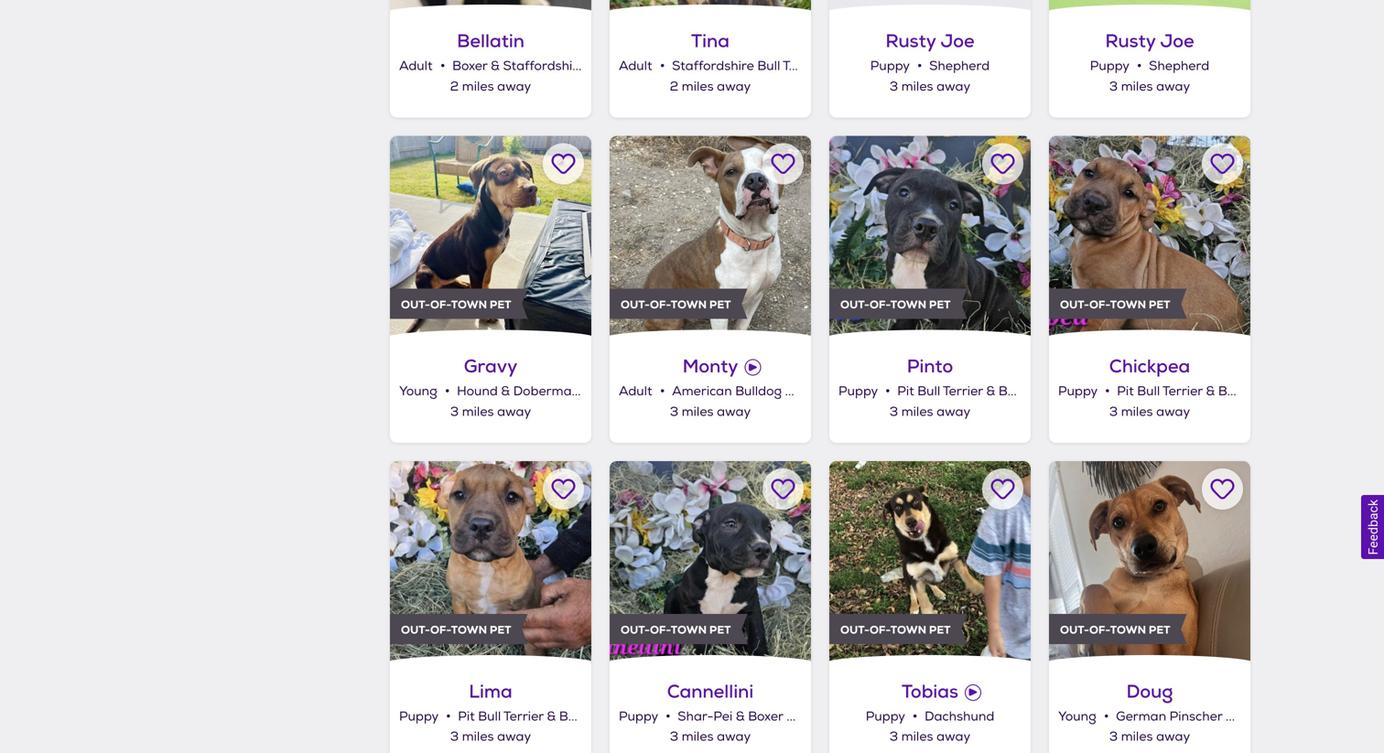 Task type: vqa. For each thing, say whether or not it's contained in the screenshot.


Task type: describe. For each thing, give the bounding box(es) containing it.
out-of-town pet for gravy
[[401, 298, 511, 312]]

out- for lima
[[401, 623, 430, 637]]

gravy, adoptable dog, young female hound & doberman pinscher mix, 3 miles away, out-of-town pet. image
[[390, 136, 591, 337]]

adult for tina
[[619, 58, 652, 74]]

doberman
[[513, 384, 580, 400]]

pet for chickpea
[[1149, 298, 1171, 312]]

terrier for pinto
[[943, 384, 983, 400]]

3 for lima, adoptable dog, puppy female pit bull terrier & boxer mix, 3 miles away, out-of-town pet. image
[[450, 729, 459, 745]]

pit for lima
[[458, 709, 475, 725]]

3 miles away for 'pinto, adoptable dog, puppy male pit bull terrier & boxer mix, 3 miles away, out-of-town pet.' image
[[890, 404, 971, 420]]

3 for doug, adoptable dog, young male german pinscher mix, 3 miles away, out-of-town pet. image
[[1109, 729, 1118, 745]]

hound
[[457, 384, 498, 400]]

3 for 'pinto, adoptable dog, puppy male pit bull terrier & boxer mix, 3 miles away, out-of-town pet.' image
[[890, 404, 898, 420]]

3 miles away for chickpea, adoptable dog, puppy female pit bull terrier & boxer mix, 3 miles away, out-of-town pet. image
[[1109, 404, 1190, 420]]

miles for gravy, adoptable dog, young female hound & doberman pinscher mix, 3 miles away, out-of-town pet. image
[[462, 404, 494, 420]]

bellatin, adoptable dog, adult female boxer & staffordshire bull terrier mix, 2 miles away. image
[[390, 0, 591, 12]]

out- for chickpea
[[1060, 298, 1089, 312]]

of- for cannellini
[[650, 623, 671, 637]]

away for gravy, adoptable dog, young female hound & doberman pinscher mix, 3 miles away, out-of-town pet. image
[[497, 404, 531, 420]]

out- for cannellini
[[621, 623, 650, 637]]

2 for bellatin
[[450, 79, 459, 95]]

monty, adoptable dog, adult male american bulldog & pit bull terrier mix, 3 miles away, has video, out-of-town pet. image
[[610, 136, 811, 337]]

pet for gravy
[[490, 298, 511, 312]]

out- for pinto
[[840, 298, 870, 312]]

pet for pinto
[[929, 298, 951, 312]]

boxer for lima
[[559, 709, 594, 725]]

german pinscher mix
[[1116, 709, 1247, 725]]

rusty joe, adoptable dog, puppy male shepherd, 3 miles away, out-of-town pet. image
[[1049, 0, 1251, 12]]

out- for gravy
[[401, 298, 430, 312]]

town for pinto
[[891, 298, 927, 312]]

miles for rusty joe, adoptable dog, puppy male shepherd, 3 miles away, out-of-town pet. image on the right
[[1121, 79, 1153, 95]]

terrier for chickpea
[[1163, 384, 1203, 400]]

american bulldog & pit bull terrier mix
[[672, 384, 907, 400]]

miles for 'pinto, adoptable dog, puppy male pit bull terrier & boxer mix, 3 miles away, out-of-town pet.' image
[[902, 404, 933, 420]]

shar-pei & boxer mix
[[678, 709, 807, 725]]

pit bull terrier & boxer mix for lima
[[458, 709, 618, 725]]

bull for tina
[[758, 58, 780, 74]]

out-of-town pet for pinto
[[840, 298, 951, 312]]

american
[[672, 384, 732, 400]]

pit for chickpea
[[1117, 384, 1134, 400]]

2 staffordshire from the left
[[672, 58, 754, 74]]

away for tobias, adoptable dog, puppy male dachshund, 3 miles away, has video, out-of-town pet. 'image'
[[937, 729, 971, 745]]

tina
[[691, 29, 730, 53]]

puppy for cannellini, adoptable dog, puppy female shar-pei & boxer mix, 3 miles away, out-of-town pet. image
[[619, 709, 658, 725]]

pet for cannellini
[[709, 623, 731, 637]]

tobias, adoptable dog, puppy male dachshund, 3 miles away, has video, out-of-town pet. image
[[829, 461, 1031, 663]]

miles for tobias, adoptable dog, puppy male dachshund, 3 miles away, has video, out-of-town pet. 'image'
[[902, 729, 933, 745]]

bellatin
[[457, 29, 525, 53]]

town for gravy
[[451, 298, 487, 312]]

bull for lima
[[478, 709, 501, 725]]

away for chickpea, adoptable dog, puppy female pit bull terrier & boxer mix, 3 miles away, out-of-town pet. image
[[1156, 404, 1190, 420]]

town for lima
[[451, 623, 487, 637]]

away for tina, adoptable dog, adult female staffordshire bull terrier mix, 2 miles away. image
[[717, 79, 751, 95]]

out-of-town pet up "monty"
[[621, 298, 731, 312]]

3 miles away for cannellini, adoptable dog, puppy female shar-pei & boxer mix, 3 miles away, out-of-town pet. image
[[670, 729, 751, 745]]

german
[[1116, 709, 1167, 725]]

out- for doug
[[1060, 623, 1089, 637]]

young for doug
[[1058, 709, 1097, 725]]

bulldog
[[735, 384, 782, 400]]

1 staffordshire from the left
[[503, 58, 585, 74]]

out-of-town pet for doug
[[1060, 623, 1171, 637]]

1 horizontal spatial pinscher
[[1170, 709, 1223, 725]]

miles for cannellini, adoptable dog, puppy female shar-pei & boxer mix, 3 miles away, out-of-town pet. image
[[682, 729, 714, 745]]

town up "monty"
[[671, 298, 707, 312]]

bull for chickpea
[[1137, 384, 1160, 400]]

pit bull terrier & boxer mix for pinto
[[898, 384, 1058, 400]]

miles for chickpea, adoptable dog, puppy female pit bull terrier & boxer mix, 3 miles away, out-of-town pet. image
[[1121, 404, 1153, 420]]

staffordshire bull terrier mix
[[672, 58, 847, 74]]

3 miles away for doug, adoptable dog, young male german pinscher mix, 3 miles away, out-of-town pet. image
[[1109, 729, 1190, 745]]

cannellini
[[667, 680, 754, 704]]

lima
[[469, 680, 512, 704]]

cannellini, adoptable dog, puppy female shar-pei & boxer mix, 3 miles away, out-of-town pet. image
[[610, 461, 811, 663]]

boxer & staffordshire bull terrier mix
[[452, 58, 678, 74]]

miles for doug, adoptable dog, young male german pinscher mix, 3 miles away, out-of-town pet. image
[[1121, 729, 1153, 745]]

3 for cannellini, adoptable dog, puppy female shar-pei & boxer mix, 3 miles away, out-of-town pet. image
[[670, 729, 679, 745]]

terrier for lima
[[504, 709, 544, 725]]

out-of-town pet for cannellini
[[621, 623, 731, 637]]

pet up tobias
[[929, 623, 951, 637]]

has video image for tobias
[[965, 685, 981, 701]]

3 for tobias, adoptable dog, puppy male dachshund, 3 miles away, has video, out-of-town pet. 'image'
[[890, 729, 898, 745]]

puppy for 'pinto, adoptable dog, puppy male pit bull terrier & boxer mix, 3 miles away, out-of-town pet.' image
[[839, 384, 878, 400]]

out-of-town pet up tobias
[[840, 623, 951, 637]]

pit for pinto
[[898, 384, 914, 400]]

has video image for monty
[[745, 359, 761, 376]]

2 miles away for bellatin
[[450, 79, 531, 95]]

of- for gravy
[[430, 298, 451, 312]]

1 rusty from the left
[[886, 29, 936, 53]]

doug, adoptable dog, young male german pinscher mix, 3 miles away, out-of-town pet. image
[[1049, 461, 1251, 663]]

dachshund
[[925, 709, 995, 725]]

young for gravy
[[399, 384, 437, 400]]

3 miles away for monty, adoptable dog, adult male american bulldog & pit bull terrier mix, 3 miles away, has video, out-of-town pet. image
[[670, 404, 751, 420]]



Task type: locate. For each thing, give the bounding box(es) containing it.
has video image up bulldog
[[745, 359, 761, 376]]

out-of-town pet up 'chickpea'
[[1060, 298, 1171, 312]]

1 horizontal spatial 2
[[670, 79, 679, 95]]

puppy for tobias, adoptable dog, puppy male dachshund, 3 miles away, has video, out-of-town pet. 'image'
[[866, 709, 905, 725]]

1 horizontal spatial staffordshire
[[672, 58, 754, 74]]

0 horizontal spatial rusty
[[886, 29, 936, 53]]

pit
[[797, 384, 814, 400], [898, 384, 914, 400], [1117, 384, 1134, 400], [458, 709, 475, 725]]

2 2 from the left
[[670, 79, 679, 95]]

town up lima
[[451, 623, 487, 637]]

out-of-town pet
[[401, 298, 511, 312], [621, 298, 731, 312], [840, 298, 951, 312], [1060, 298, 1171, 312], [401, 623, 511, 637], [621, 623, 731, 637], [840, 623, 951, 637], [1060, 623, 1171, 637]]

shepherd
[[929, 58, 990, 74], [1149, 58, 1210, 74]]

young
[[399, 384, 437, 400], [1058, 709, 1097, 725]]

1 horizontal spatial joe
[[1160, 29, 1194, 53]]

0 horizontal spatial pinscher
[[583, 384, 636, 400]]

adult for bellatin
[[399, 58, 433, 74]]

pet up 'chickpea'
[[1149, 298, 1171, 312]]

2 for tina
[[670, 79, 679, 95]]

of- for pinto
[[870, 298, 891, 312]]

0 horizontal spatial has video image
[[745, 359, 761, 376]]

1 horizontal spatial shepherd
[[1149, 58, 1210, 74]]

puppy
[[871, 58, 910, 74], [1090, 58, 1129, 74], [839, 384, 878, 400], [1058, 384, 1098, 400], [399, 709, 438, 725], [619, 709, 658, 725], [866, 709, 905, 725]]

pit down lima
[[458, 709, 475, 725]]

town for chickpea
[[1110, 298, 1146, 312]]

&
[[491, 58, 500, 74], [501, 384, 510, 400], [785, 384, 794, 400], [987, 384, 995, 400], [1206, 384, 1215, 400], [547, 709, 556, 725], [736, 709, 745, 725]]

pit down 'chickpea'
[[1117, 384, 1134, 400]]

hound & doberman pinscher mix
[[457, 384, 660, 400]]

gravy
[[464, 354, 518, 379]]

pet up lima
[[490, 623, 511, 637]]

chickpea
[[1109, 354, 1190, 379]]

away for doug, adoptable dog, young male german pinscher mix, 3 miles away, out-of-town pet. image
[[1156, 729, 1190, 745]]

pit bull terrier & boxer mix down lima
[[458, 709, 618, 725]]

out-
[[401, 298, 430, 312], [621, 298, 650, 312], [840, 298, 870, 312], [1060, 298, 1089, 312], [401, 623, 430, 637], [621, 623, 650, 637], [840, 623, 870, 637], [1060, 623, 1089, 637]]

3 miles away for gravy, adoptable dog, young female hound & doberman pinscher mix, 3 miles away, out-of-town pet. image
[[450, 404, 531, 420]]

2 rusty joe from the left
[[1105, 29, 1194, 53]]

staffordshire down tina
[[672, 58, 754, 74]]

town
[[451, 298, 487, 312], [671, 298, 707, 312], [891, 298, 927, 312], [1110, 298, 1146, 312], [451, 623, 487, 637], [671, 623, 707, 637], [891, 623, 927, 637], [1110, 623, 1146, 637]]

doug
[[1127, 680, 1173, 704]]

of- for doug
[[1089, 623, 1110, 637]]

away
[[497, 79, 531, 95], [717, 79, 751, 95], [937, 79, 971, 95], [1156, 79, 1190, 95], [497, 404, 531, 420], [717, 404, 751, 420], [937, 404, 971, 420], [1156, 404, 1190, 420], [497, 729, 531, 745], [717, 729, 751, 745], [937, 729, 971, 745], [1156, 729, 1190, 745]]

town for doug
[[1110, 623, 1146, 637]]

2 down bellatin
[[450, 79, 459, 95]]

of- for chickpea
[[1089, 298, 1110, 312]]

puppy for lima, adoptable dog, puppy female pit bull terrier & boxer mix, 3 miles away, out-of-town pet. image
[[399, 709, 438, 725]]

3 for gravy, adoptable dog, young female hound & doberman pinscher mix, 3 miles away, out-of-town pet. image
[[450, 404, 459, 420]]

0 horizontal spatial staffordshire
[[503, 58, 585, 74]]

1 horizontal spatial rusty joe
[[1105, 29, 1194, 53]]

town up 'chickpea'
[[1110, 298, 1146, 312]]

pit bull terrier & boxer mix down pinto
[[898, 384, 1058, 400]]

2 2 miles away from the left
[[670, 79, 751, 95]]

staffordshire down bellatin
[[503, 58, 585, 74]]

town up doug
[[1110, 623, 1146, 637]]

pet up pinto
[[929, 298, 951, 312]]

pinscher
[[583, 384, 636, 400], [1170, 709, 1223, 725]]

1 horizontal spatial rusty
[[1105, 29, 1156, 53]]

of-
[[430, 298, 451, 312], [650, 298, 671, 312], [870, 298, 891, 312], [1089, 298, 1110, 312], [430, 623, 451, 637], [650, 623, 671, 637], [870, 623, 891, 637], [1089, 623, 1110, 637]]

1 horizontal spatial 2 miles away
[[670, 79, 751, 95]]

adult
[[399, 58, 433, 74], [619, 58, 652, 74], [619, 384, 652, 400]]

tina, adoptable dog, adult female staffordshire bull terrier mix, 2 miles away. image
[[610, 0, 811, 12]]

bull
[[589, 58, 611, 74], [758, 58, 780, 74], [818, 384, 840, 400], [918, 384, 941, 400], [1137, 384, 1160, 400], [478, 709, 501, 725]]

out-of-town pet for chickpea
[[1060, 298, 1171, 312]]

2 miles away for tina
[[670, 79, 751, 95]]

chickpea, adoptable dog, puppy female pit bull terrier & boxer mix, 3 miles away, out-of-town pet. image
[[1049, 136, 1251, 337]]

2 miles away down bellatin
[[450, 79, 531, 95]]

bull for pinto
[[918, 384, 941, 400]]

1 horizontal spatial young
[[1058, 709, 1097, 725]]

0 horizontal spatial young
[[399, 384, 437, 400]]

2 joe from the left
[[1160, 29, 1194, 53]]

boxer
[[452, 58, 488, 74], [999, 384, 1034, 400], [1218, 384, 1254, 400], [559, 709, 594, 725], [748, 709, 783, 725]]

terrier
[[614, 58, 654, 74], [783, 58, 823, 74], [843, 384, 883, 400], [943, 384, 983, 400], [1163, 384, 1203, 400], [504, 709, 544, 725]]

town up tobias
[[891, 623, 927, 637]]

shar-
[[678, 709, 714, 725]]

miles for monty, adoptable dog, adult male american bulldog & pit bull terrier mix, 3 miles away, has video, out-of-town pet. image
[[682, 404, 714, 420]]

pit bull terrier & boxer mix down 'chickpea'
[[1117, 384, 1278, 400]]

2 down 'staffordshire bull terrier mix'
[[670, 79, 679, 95]]

pet for doug
[[1149, 623, 1171, 637]]

2 horizontal spatial pit bull terrier & boxer mix
[[1117, 384, 1278, 400]]

1 2 miles away from the left
[[450, 79, 531, 95]]

out-of-town pet up pinto
[[840, 298, 951, 312]]

pet up "monty"
[[709, 298, 731, 312]]

1 2 from the left
[[450, 79, 459, 95]]

out-of-town pet up lima
[[401, 623, 511, 637]]

pit bull terrier & boxer mix for chickpea
[[1117, 384, 1278, 400]]

0 horizontal spatial 2
[[450, 79, 459, 95]]

out-of-town pet up gravy on the left of the page
[[401, 298, 511, 312]]

away for rusty joe, adoptable dog, puppy male shepherd, 3 miles away, out-of-town pet. image on the right
[[1156, 79, 1190, 95]]

pei
[[714, 709, 733, 725]]

rusty joe
[[886, 29, 975, 53], [1105, 29, 1194, 53]]

mix
[[657, 58, 678, 74], [826, 58, 847, 74], [639, 384, 660, 400], [886, 384, 907, 400], [1037, 384, 1058, 400], [1257, 384, 1278, 400], [598, 709, 618, 725], [787, 709, 807, 725], [1226, 709, 1247, 725]]

1 horizontal spatial has video image
[[965, 685, 981, 701]]

tobias
[[902, 680, 959, 704]]

0 horizontal spatial pit bull terrier & boxer mix
[[458, 709, 618, 725]]

3
[[890, 79, 898, 95], [1109, 79, 1118, 95], [450, 404, 459, 420], [670, 404, 679, 420], [890, 404, 898, 420], [1109, 404, 1118, 420], [450, 729, 459, 745], [670, 729, 679, 745], [890, 729, 898, 745], [1109, 729, 1118, 745]]

1 joe from the left
[[941, 29, 975, 53]]

pinto
[[907, 354, 953, 379]]

0 horizontal spatial rusty joe
[[886, 29, 975, 53]]

town for cannellini
[[671, 623, 707, 637]]

1 horizontal spatial pit bull terrier & boxer mix
[[898, 384, 1058, 400]]

1 vertical spatial pinscher
[[1170, 709, 1223, 725]]

miles for lima, adoptable dog, puppy female pit bull terrier & boxer mix, 3 miles away, out-of-town pet. image
[[462, 729, 494, 745]]

puppy for chickpea, adoptable dog, puppy female pit bull terrier & boxer mix, 3 miles away, out-of-town pet. image
[[1058, 384, 1098, 400]]

pet up cannellini
[[709, 623, 731, 637]]

2 miles away down tina
[[670, 79, 751, 95]]

pinscher right doberman
[[583, 384, 636, 400]]

pit bull terrier & boxer mix
[[898, 384, 1058, 400], [1117, 384, 1278, 400], [458, 709, 618, 725]]

joe
[[941, 29, 975, 53], [1160, 29, 1194, 53]]

monty
[[683, 354, 738, 379]]

town up cannellini
[[671, 623, 707, 637]]

boxer for chickpea
[[1218, 384, 1254, 400]]

town up pinto
[[891, 298, 927, 312]]

pet up doug
[[1149, 623, 1171, 637]]

pinscher down doug
[[1170, 709, 1223, 725]]

staffordshire
[[503, 58, 585, 74], [672, 58, 754, 74]]

miles for tina, adoptable dog, adult female staffordshire bull terrier mix, 2 miles away. image
[[682, 79, 714, 95]]

away for lima, adoptable dog, puppy female pit bull terrier & boxer mix, 3 miles away, out-of-town pet. image
[[497, 729, 531, 745]]

2 shepherd from the left
[[1149, 58, 1210, 74]]

3 miles away
[[890, 79, 971, 95], [1109, 79, 1190, 95], [450, 404, 531, 420], [670, 404, 751, 420], [890, 404, 971, 420], [1109, 404, 1190, 420], [450, 729, 531, 745], [670, 729, 751, 745], [890, 729, 971, 745], [1109, 729, 1190, 745]]

out-of-town pet up doug
[[1060, 623, 1171, 637]]

away for bellatin, adoptable dog, adult female boxer & staffordshire bull terrier mix, 2 miles away. image
[[497, 79, 531, 95]]

boxer for pinto
[[999, 384, 1034, 400]]

3 miles away for lima, adoptable dog, puppy female pit bull terrier & boxer mix, 3 miles away, out-of-town pet. image
[[450, 729, 531, 745]]

3 for rusty joe, adoptable dog, puppy male shepherd, 3 miles away, out-of-town pet. image on the right
[[1109, 79, 1118, 95]]

has video image up dachshund
[[965, 685, 981, 701]]

rusty
[[886, 29, 936, 53], [1105, 29, 1156, 53]]

away for cannellini, adoptable dog, puppy female shar-pei & boxer mix, 3 miles away, out-of-town pet. image
[[717, 729, 751, 745]]

2 miles away
[[450, 79, 531, 95], [670, 79, 751, 95]]

pinto, adoptable dog, puppy male pit bull terrier & boxer mix, 3 miles away, out-of-town pet. image
[[829, 136, 1031, 337]]

1 shepherd from the left
[[929, 58, 990, 74]]

out-of-town pet for lima
[[401, 623, 511, 637]]

pit down pinto
[[898, 384, 914, 400]]

2 rusty from the left
[[1105, 29, 1156, 53]]

1 vertical spatial has video image
[[965, 685, 981, 701]]

0 vertical spatial young
[[399, 384, 437, 400]]

0 vertical spatial pinscher
[[583, 384, 636, 400]]

1 rusty joe from the left
[[886, 29, 975, 53]]

pet up gravy on the left of the page
[[490, 298, 511, 312]]

0 horizontal spatial 2 miles away
[[450, 79, 531, 95]]

lima, adoptable dog, puppy female pit bull terrier & boxer mix, 3 miles away, out-of-town pet. image
[[390, 461, 591, 663]]

miles for bellatin, adoptable dog, adult female boxer & staffordshire bull terrier mix, 2 miles away. image
[[462, 79, 494, 95]]

3 miles away for rusty joe, adoptable dog, puppy male shepherd, 3 miles away, out-of-town pet. image on the right
[[1109, 79, 1190, 95]]

away for monty, adoptable dog, adult male american bulldog & pit bull terrier mix, 3 miles away, has video, out-of-town pet. image
[[717, 404, 751, 420]]

town up gravy on the left of the page
[[451, 298, 487, 312]]

away for 'pinto, adoptable dog, puppy male pit bull terrier & boxer mix, 3 miles away, out-of-town pet.' image
[[937, 404, 971, 420]]

pet for lima
[[490, 623, 511, 637]]

pet
[[490, 298, 511, 312], [709, 298, 731, 312], [929, 298, 951, 312], [1149, 298, 1171, 312], [490, 623, 511, 637], [709, 623, 731, 637], [929, 623, 951, 637], [1149, 623, 1171, 637]]

1 vertical spatial young
[[1058, 709, 1097, 725]]

young left hound
[[399, 384, 437, 400]]

of- for lima
[[430, 623, 451, 637]]

0 horizontal spatial joe
[[941, 29, 975, 53]]

pit right bulldog
[[797, 384, 814, 400]]

0 horizontal spatial shepherd
[[929, 58, 990, 74]]

puppy for rusty joe, adoptable dog, puppy male shepherd, 3 miles away, out-of-town pet. image on the right
[[1090, 58, 1129, 74]]

out-of-town pet up cannellini
[[621, 623, 731, 637]]

3 miles away for tobias, adoptable dog, puppy male dachshund, 3 miles away, has video, out-of-town pet. 'image'
[[890, 729, 971, 745]]

terrier for tina
[[783, 58, 823, 74]]

miles
[[462, 79, 494, 95], [682, 79, 714, 95], [902, 79, 933, 95], [1121, 79, 1153, 95], [462, 404, 494, 420], [682, 404, 714, 420], [902, 404, 933, 420], [1121, 404, 1153, 420], [462, 729, 494, 745], [682, 729, 714, 745], [902, 729, 933, 745], [1121, 729, 1153, 745]]

young left german
[[1058, 709, 1097, 725]]

3 for monty, adoptable dog, adult male american bulldog & pit bull terrier mix, 3 miles away, has video, out-of-town pet. image
[[670, 404, 679, 420]]

3 for chickpea, adoptable dog, puppy female pit bull terrier & boxer mix, 3 miles away, out-of-town pet. image
[[1109, 404, 1118, 420]]

0 vertical spatial has video image
[[745, 359, 761, 376]]

2
[[450, 79, 459, 95], [670, 79, 679, 95]]

has video image
[[745, 359, 761, 376], [965, 685, 981, 701]]



